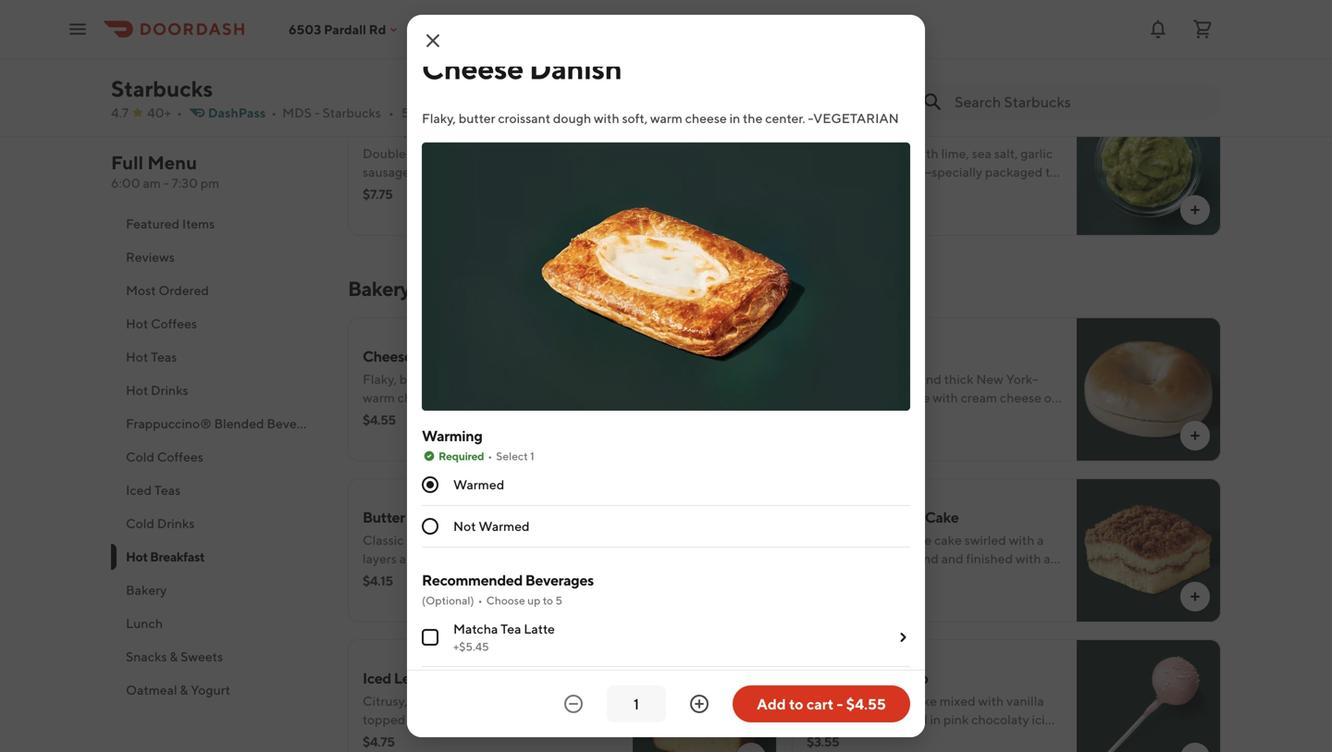 Task type: describe. For each thing, give the bounding box(es) containing it.
or inside plain bagel classic soft, chewy and thick new york– style bagel. available with cream cheese or butter. - vegan - vegetarian
[[1045, 390, 1057, 405]]

or inside avocado spread avocadoes mixed with lime, sea salt, garlic and a touch of spice—specially packaged to maintain freshness without the use of heat, additives or preservatives.
[[863, 201, 875, 217]]

cheese down feta
[[846, 22, 888, 37]]

croissant for croissant
[[446, 533, 499, 548]]

0 horizontal spatial starbucks
[[111, 75, 213, 102]]

teas for iced teas
[[154, 483, 181, 498]]

open menu image
[[67, 18, 89, 40]]

available
[[876, 390, 931, 405]]

danish for cheese danish flaky, butter croissant dough with soft, warm cheese in the center.   -vegetarian $4.55
[[415, 348, 460, 365]]

1 vanilla from the left
[[870, 694, 907, 709]]

topping.
[[906, 570, 955, 585]]

maintain
[[807, 183, 858, 198]]

style
[[807, 390, 835, 405]]

and inside "birthday cake pop bite-sized vanilla cake mixed with vanilla buttercream, dipped in pink chocolaty icing and topped with white sprinkles.  - vegetarian"
[[807, 731, 829, 746]]

freshness
[[861, 183, 917, 198]]

wrap
[[509, 122, 545, 139]]

hot teas
[[126, 349, 177, 365]]

with inside avocado spread avocadoes mixed with lime, sea salt, garlic and a touch of spice—specially packaged to maintain freshness without the use of heat, additives or preservatives.
[[914, 146, 939, 161]]

snacks & sweets
[[126, 649, 223, 665]]

tomato
[[1013, 3, 1056, 19]]

6503 pardall rd
[[289, 22, 386, 37]]

warming
[[422, 427, 483, 445]]

a inside avocado spread avocadoes mixed with lime, sea salt, garlic and a touch of spice—specially packaged to maintain freshness without the use of heat, additives or preservatives.
[[832, 164, 839, 180]]

cake inside cinnamon coffee cake buttery, moist, coffee cake swirled with a cinnamon-sugar blend and finished with a crunchy streusel topping.  -vegetarian
[[925, 509, 959, 526]]

the inside cheese danish dialog
[[743, 111, 763, 126]]

loaf
[[442, 670, 471, 687]]

vegetarian inside "birthday cake pop bite-sized vanilla cake mixed with vanilla buttercream, dipped in pink chocolaty icing and topped with white sprinkles.  - vegetarian"
[[807, 749, 893, 753]]

sea
[[973, 146, 992, 161]]

snacks
[[126, 649, 167, 665]]

add item to cart image
[[1189, 203, 1203, 218]]

- inside iced lemon loaf citrusy, buttery, moist lemon pound cake topped with a sweet icing. -vegetarian $4.75
[[517, 712, 523, 728]]

plain bagel classic soft, chewy and thick new york– style bagel. available with cream cheese or butter. - vegan - vegetarian
[[807, 348, 1057, 424]]

vegetarian inside cheese danish dialog
[[814, 111, 900, 126]]

hot drinks button
[[111, 374, 326, 407]]

the inside cheese danish flaky, butter croissant dough with soft, warm cheese in the center.   -vegetarian $4.55
[[456, 390, 475, 405]]

classic for plain
[[807, 372, 848, 387]]

lime,
[[942, 146, 970, 161]]

am
[[143, 175, 161, 191]]

chewy
[[879, 372, 917, 387]]

iced lemon loaf citrusy, buttery, moist lemon pound cake topped with a sweet icing. -vegetarian $4.75
[[363, 670, 608, 750]]

$3.55
[[807, 735, 840, 750]]

breakfast
[[150, 549, 205, 565]]

- inside cheese danish flaky, butter croissant dough with soft, warm cheese in the center.   -vegetarian $4.55
[[521, 390, 526, 405]]

lunch button
[[111, 607, 326, 641]]

• up bacon,
[[389, 105, 394, 120]]

hot for hot coffees
[[126, 316, 148, 331]]

teas for hot teas
[[151, 349, 177, 365]]

bakery button
[[111, 574, 326, 607]]

cold coffees button
[[111, 441, 326, 474]]

cream inside cage-free egg whites are combined with spinach, feta cheese and sun-dried tomato cream cheese inside a whole-wheat wrap.   - vegetarian -high-protein
[[807, 22, 844, 37]]

none checkbox inside the recommended beverages group
[[422, 629, 439, 646]]

Not Warmed radio
[[422, 518, 439, 535]]

sweet
[[446, 712, 481, 728]]

inside
[[891, 22, 925, 37]]

snacks & sweets button
[[111, 641, 326, 674]]

blend
[[905, 551, 939, 567]]

full
[[111, 152, 144, 174]]

mixed inside avocado spread avocadoes mixed with lime, sea salt, garlic and a touch of spice—specially packaged to maintain freshness without the use of heat, additives or preservatives.
[[875, 146, 911, 161]]

$6.25
[[363, 25, 396, 41]]

yogurt
[[191, 683, 230, 698]]

without
[[919, 183, 965, 198]]

bakery inside button
[[126, 583, 167, 598]]

5
[[556, 594, 563, 607]]

with inside iced lemon loaf citrusy, buttery, moist lemon pound cake topped with a sweet icing. -vegetarian $4.75
[[408, 712, 434, 728]]

1
[[531, 450, 535, 463]]

cart
[[807, 696, 834, 713]]

and inside cinnamon coffee cake buttery, moist, coffee cake swirled with a cinnamon-sugar blend and finished with a crunchy streusel topping.  -vegetarian
[[942, 551, 964, 567]]

cold drinks
[[126, 516, 195, 531]]

sun-
[[953, 3, 980, 19]]

cheese inside dialog
[[686, 111, 727, 126]]

warming group
[[422, 426, 911, 548]]

dashpass •
[[208, 105, 277, 120]]

thick
[[945, 372, 974, 387]]

with inside plain bagel classic soft, chewy and thick new york– style bagel. available with cream cheese or butter. - vegan - vegetarian
[[933, 390, 959, 405]]

buttery,
[[807, 533, 854, 548]]

cake for birthday cake pop
[[910, 694, 938, 709]]

icing.
[[484, 712, 515, 728]]

cold for cold drinks
[[126, 516, 155, 531]]

plain
[[807, 348, 840, 365]]

topped inside "birthday cake pop bite-sized vanilla cake mixed with vanilla buttercream, dipped in pink chocolaty icing and topped with white sprinkles.  - vegetarian"
[[832, 731, 875, 746]]

soft, inside butter croissant classic butter croissant with soft, flaky layers and a golden-brown crust.  - vegetarian
[[530, 533, 555, 548]]

whole-
[[937, 22, 979, 37]]

7:30
[[172, 175, 198, 191]]

cheese inside plain bagel classic soft, chewy and thick new york– style bagel. available with cream cheese or butter. - vegan - vegetarian
[[1000, 390, 1042, 405]]

1 vertical spatial warmed
[[479, 519, 530, 534]]

citrusy,
[[363, 694, 408, 709]]

featured
[[126, 216, 180, 231]]

a right swirled at the bottom of the page
[[1038, 533, 1045, 548]]

iced for teas
[[126, 483, 152, 498]]

choose
[[487, 594, 526, 607]]

beverages inside button
[[267, 416, 329, 431]]

required
[[439, 450, 484, 463]]

mds - starbucks • 500 ft
[[282, 105, 440, 120]]

hot for hot drinks
[[126, 383, 148, 398]]

a inside butter croissant classic butter croissant with soft, flaky layers and a golden-brown crust.  - vegetarian
[[424, 551, 431, 567]]

- inside cinnamon coffee cake buttery, moist, coffee cake swirled with a cinnamon-sugar blend and finished with a crunchy streusel topping.  -vegetarian
[[958, 570, 963, 585]]

iced teas button
[[111, 474, 326, 507]]

soft, inside cheese danish dialog
[[622, 111, 648, 126]]

avocado spread image
[[1078, 92, 1222, 236]]

sprinkles.
[[941, 731, 996, 746]]

select
[[496, 450, 528, 463]]

the inside avocado spread avocadoes mixed with lime, sea salt, garlic and a touch of spice—specially packaged to maintain freshness without the use of heat, additives or preservatives.
[[967, 183, 987, 198]]

featured items
[[126, 216, 215, 231]]

bagel
[[843, 348, 880, 365]]

Item Search search field
[[955, 92, 1207, 112]]

cinnamon
[[807, 509, 875, 526]]

vegetarian inside plain bagel classic soft, chewy and thick new york– style bagel. available with cream cheese or butter. - vegan - vegetarian
[[916, 409, 1002, 424]]

center. inside cheese danish flaky, butter croissant dough with soft, warm cheese in the center.   -vegetarian $4.55
[[478, 390, 518, 405]]

- inside full menu 6:00 am - 7:30 pm
[[164, 175, 169, 191]]

cheese for cheese danish flaky, butter croissant dough with soft, warm cheese in the center.   -vegetarian $4.55
[[363, 348, 412, 365]]

vegetarian inside cheese danish flaky, butter croissant dough with soft, warm cheese in the center.   -vegetarian $4.55
[[526, 390, 612, 405]]

danish for cheese danish
[[530, 51, 622, 86]]

cream inside plain bagel classic soft, chewy and thick new york– style bagel. available with cream cheese or butter. - vegan - vegetarian
[[961, 390, 998, 405]]

$4.15
[[363, 573, 393, 589]]

hot drinks
[[126, 383, 188, 398]]

menu
[[147, 152, 197, 174]]

$4.75
[[363, 735, 395, 750]]

spinach, feta & egg white wrap image
[[1078, 0, 1222, 75]]

add
[[757, 696, 787, 713]]

a inside iced lemon loaf citrusy, buttery, moist lemon pound cake topped with a sweet icing. -vegetarian $4.75
[[437, 712, 443, 728]]

dipped
[[886, 712, 928, 728]]

cake inside "birthday cake pop bite-sized vanilla cake mixed with vanilla buttercream, dipped in pink chocolaty icing and topped with white sprinkles.  - vegetarian"
[[866, 670, 900, 687]]

cake for cinnamon coffee cake
[[935, 533, 963, 548]]

and inside butter croissant classic butter croissant with soft, flaky layers and a golden-brown crust.  - vegetarian
[[400, 551, 422, 567]]

500
[[402, 105, 428, 120]]

hot teas button
[[111, 341, 326, 374]]

cheese danish dialog
[[407, 15, 926, 753]]

iced teas
[[126, 483, 181, 498]]

golden-
[[434, 551, 481, 567]]

tea
[[501, 622, 522, 637]]

mds
[[282, 105, 312, 120]]

0 vertical spatial add item to cart image
[[744, 203, 759, 218]]

add item to cart image for classic
[[1189, 429, 1203, 443]]

in inside cheese danish flaky, butter croissant dough with soft, warm cheese in the center.   -vegetarian $4.55
[[442, 390, 453, 405]]

cold coffees
[[126, 449, 203, 465]]

cake inside iced lemon loaf citrusy, buttery, moist lemon pound cake topped with a sweet icing. -vegetarian $4.75
[[574, 694, 602, 709]]

with inside cage-free egg whites are combined with spinach, feta cheese and sun-dried tomato cream cheese inside a whole-wheat wrap.   - vegetarian -high-protein
[[1019, 0, 1045, 0]]

$4.55 inside button
[[847, 696, 887, 713]]

dough inside cheese danish flaky, butter croissant dough with soft, warm cheese in the center.   -vegetarian $4.55
[[494, 372, 532, 387]]

pink
[[944, 712, 969, 728]]

mixed inside "birthday cake pop bite-sized vanilla cake mixed with vanilla buttercream, dipped in pink chocolaty icing and topped with white sprinkles.  - vegetarian"
[[940, 694, 976, 709]]

white
[[906, 731, 938, 746]]

hot breakfast
[[126, 549, 205, 565]]

egg
[[480, 122, 506, 139]]

- right "wrap."
[[1052, 22, 1058, 37]]

1 horizontal spatial of
[[1013, 183, 1025, 198]]

combined
[[957, 0, 1017, 0]]

to inside button
[[790, 696, 804, 713]]

preservatives.
[[878, 201, 959, 217]]

croissant for danish
[[439, 372, 492, 387]]



Task type: locate. For each thing, give the bounding box(es) containing it.
decrease quantity by 1 image
[[563, 693, 585, 716]]

hot for hot breakfast
[[126, 549, 148, 565]]

soft, inside plain bagel classic soft, chewy and thick new york– style bagel. available with cream cheese or butter. - vegan - vegetarian
[[851, 372, 877, 387]]

0 vertical spatial cream
[[807, 22, 844, 37]]

+$5.45
[[454, 641, 489, 654]]

topped
[[363, 712, 406, 728], [832, 731, 875, 746]]

vegan
[[857, 409, 905, 424]]

1 horizontal spatial danish
[[530, 51, 622, 86]]

1 horizontal spatial iced
[[363, 670, 391, 687]]

cold inside 'button'
[[126, 516, 155, 531]]

cake inside "birthday cake pop bite-sized vanilla cake mixed with vanilla buttercream, dipped in pink chocolaty icing and topped with white sprinkles.  - vegetarian"
[[910, 694, 938, 709]]

1 vertical spatial dough
[[494, 372, 532, 387]]

0 vertical spatial butter
[[459, 111, 496, 126]]

butter for danish
[[400, 372, 436, 387]]

1 vertical spatial to
[[543, 594, 554, 607]]

1 vertical spatial cake
[[866, 670, 900, 687]]

center. inside cheese danish dialog
[[766, 111, 806, 126]]

1 horizontal spatial flaky,
[[422, 111, 456, 126]]

packaged
[[986, 164, 1043, 180]]

croissant
[[408, 509, 470, 526]]

hot down most
[[126, 316, 148, 331]]

0 vertical spatial dough
[[553, 111, 592, 126]]

0 vertical spatial croissant
[[498, 111, 551, 126]]

1 horizontal spatial bakery
[[348, 277, 410, 301]]

butter croissant image
[[633, 479, 778, 623]]

butter.
[[807, 409, 846, 424]]

0 vertical spatial drinks
[[151, 383, 188, 398]]

cake down pop
[[910, 694, 938, 709]]

protein
[[941, 40, 1000, 56]]

1 vertical spatial croissant
[[439, 372, 492, 387]]

1 vertical spatial coffees
[[157, 449, 203, 465]]

0 horizontal spatial classic
[[363, 533, 404, 548]]

cheese down kale & mushroom egg bites image
[[686, 111, 727, 126]]

cake up blend
[[935, 533, 963, 548]]

finished
[[967, 551, 1014, 567]]

and left thick
[[920, 372, 942, 387]]

in down kale & mushroom egg bites image
[[730, 111, 741, 126]]

0 vertical spatial in
[[730, 111, 741, 126]]

1 horizontal spatial topped
[[832, 731, 875, 746]]

warmed down required
[[454, 477, 505, 492]]

spinach,
[[807, 3, 856, 19]]

drinks up 'frappuccino®'
[[151, 383, 188, 398]]

high-
[[901, 40, 941, 56]]

iced up cold drinks
[[126, 483, 152, 498]]

lemon
[[394, 670, 440, 687]]

1 vertical spatial bakery
[[126, 583, 167, 598]]

- right mds
[[315, 105, 320, 120]]

coffees down 'frappuccino®'
[[157, 449, 203, 465]]

hot coffees button
[[111, 307, 326, 341]]

cheese for cheese danish
[[422, 51, 524, 86]]

increase quantity by 1 image
[[689, 693, 711, 716]]

sized
[[837, 694, 867, 709]]

- right topping. at the bottom of page
[[958, 570, 963, 585]]

cage-free egg whites are combined with spinach, feta cheese and sun-dried tomato cream cheese inside a whole-wheat wrap.   - vegetarian -high-protein
[[807, 0, 1058, 56]]

0 horizontal spatial bakery
[[126, 583, 167, 598]]

in up warming on the bottom left
[[442, 390, 453, 405]]

drinks inside button
[[151, 383, 188, 398]]

danish up warming on the bottom left
[[415, 348, 460, 365]]

items
[[182, 216, 215, 231]]

cinnamon coffee cake image
[[1078, 479, 1222, 623]]

drinks for hot drinks
[[151, 383, 188, 398]]

of up the freshness
[[878, 164, 890, 180]]

2 cold from the top
[[126, 516, 155, 531]]

a inside cage-free egg whites are combined with spinach, feta cheese and sun-dried tomato cream cheese inside a whole-wheat wrap.   - vegetarian -high-protein
[[928, 22, 935, 37]]

1 horizontal spatial classic
[[807, 372, 848, 387]]

frappuccino® blended beverages button
[[111, 407, 329, 441]]

- up select
[[521, 390, 526, 405]]

1 vertical spatial teas
[[154, 483, 181, 498]]

0 horizontal spatial center.
[[478, 390, 518, 405]]

bagel.
[[838, 390, 873, 405]]

streusel
[[857, 570, 903, 585]]

center. left avocado
[[766, 111, 806, 126]]

classic up "style"
[[807, 372, 848, 387]]

flaky, inside cheese danish flaky, butter croissant dough with soft, warm cheese in the center.   -vegetarian $4.55
[[363, 372, 397, 387]]

vegetarian down pound
[[523, 712, 608, 728]]

1 horizontal spatial cream
[[961, 390, 998, 405]]

not
[[454, 519, 476, 534]]

butter inside butter croissant classic butter croissant with soft, flaky layers and a golden-brown crust.  - vegetarian
[[407, 533, 444, 548]]

vanilla up icing
[[1007, 694, 1045, 709]]

vegetarian down thick
[[916, 409, 1002, 424]]

vegetarian up 1
[[526, 390, 612, 405]]

blended
[[214, 416, 264, 431]]

cake left pop
[[866, 670, 900, 687]]

0 horizontal spatial flaky,
[[363, 372, 397, 387]]

- down lemon
[[517, 712, 523, 728]]

0 vertical spatial mixed
[[875, 146, 911, 161]]

moist,
[[857, 533, 892, 548]]

with inside cheese danish flaky, butter croissant dough with soft, warm cheese in the center.   -vegetarian $4.55
[[535, 372, 561, 387]]

1 horizontal spatial beverages
[[526, 572, 594, 589]]

and down are at the right top of page
[[929, 3, 951, 19]]

butter right the ft
[[459, 111, 496, 126]]

1 horizontal spatial $4.55
[[847, 696, 887, 713]]

flaky
[[558, 533, 586, 548]]

add item to cart image
[[744, 203, 759, 218], [1189, 429, 1203, 443], [1189, 590, 1203, 604]]

cheese inside cheese danish flaky, butter croissant dough with soft, warm cheese in the center.   -vegetarian $4.55
[[398, 390, 440, 405]]

- right bite- on the right bottom of the page
[[837, 696, 844, 713]]

0 vertical spatial topped
[[363, 712, 406, 728]]

coffees inside button
[[157, 449, 203, 465]]

1 horizontal spatial mixed
[[940, 694, 976, 709]]

& for sweets
[[170, 649, 178, 665]]

1 vertical spatial drinks
[[157, 516, 195, 531]]

1 horizontal spatial &
[[180, 683, 188, 698]]

vegetarian inside cage-free egg whites are combined with spinach, feta cheese and sun-dried tomato cream cheese inside a whole-wheat wrap.   - vegetarian -high-protein
[[807, 40, 893, 56]]

- right the crust.
[[555, 551, 561, 567]]

hot for hot teas
[[126, 349, 148, 365]]

most ordered button
[[111, 274, 326, 307]]

with inside cheese danish dialog
[[594, 111, 620, 126]]

crunchy
[[807, 570, 855, 585]]

40+
[[147, 105, 171, 120]]

beverages inside recommended beverages (optional) • choose up to 5
[[526, 572, 594, 589]]

layers
[[363, 551, 397, 567]]

dried
[[980, 3, 1011, 19]]

warm inside cheese danish dialog
[[651, 111, 683, 126]]

0 horizontal spatial dough
[[494, 372, 532, 387]]

add to cart - $4.55 button
[[733, 686, 911, 723]]

recommended beverages group
[[422, 570, 911, 753]]

None checkbox
[[422, 629, 439, 646]]

ordered
[[159, 283, 209, 298]]

&
[[468, 122, 477, 139], [170, 649, 178, 665], [180, 683, 188, 698]]

cold for cold coffees
[[126, 449, 155, 465]]

1 vertical spatial danish
[[415, 348, 460, 365]]

cheese inside dialog
[[422, 51, 524, 86]]

and inside plain bagel classic soft, chewy and thick new york– style bagel. available with cream cheese or butter. - vegan - vegetarian
[[920, 372, 942, 387]]

0 horizontal spatial iced
[[126, 483, 152, 498]]

egg
[[871, 0, 893, 0]]

salt,
[[995, 146, 1019, 161]]

avocado spread avocadoes mixed with lime, sea salt, garlic and a touch of spice—specially packaged to maintain freshness without the use of heat, additives or preservatives.
[[807, 122, 1058, 217]]

2 horizontal spatial to
[[1046, 164, 1058, 180]]

1 vertical spatial mixed
[[940, 694, 976, 709]]

to inside avocado spread avocadoes mixed with lime, sea salt, garlic and a touch of spice—specially packaged to maintain freshness without the use of heat, additives or preservatives.
[[1046, 164, 1058, 180]]

0 horizontal spatial mixed
[[875, 146, 911, 161]]

danish inside cheese danish flaky, butter croissant dough with soft, warm cheese in the center.   -vegetarian $4.55
[[415, 348, 460, 365]]

starbucks up bacon,
[[323, 105, 381, 120]]

flaky,
[[422, 111, 456, 126], [363, 372, 397, 387]]

40+ •
[[147, 105, 182, 120]]

1 horizontal spatial vanilla
[[1007, 694, 1045, 709]]

& left egg
[[468, 122, 477, 139]]

1 vertical spatial cold
[[126, 516, 155, 531]]

2 vanilla from the left
[[1007, 694, 1045, 709]]

additives
[[807, 201, 861, 217]]

cold down iced teas
[[126, 516, 155, 531]]

2 horizontal spatial the
[[967, 183, 987, 198]]

in inside cheese danish dialog
[[730, 111, 741, 126]]

soft, inside cheese danish flaky, butter croissant dough with soft, warm cheese in the center.   -vegetarian $4.55
[[563, 372, 589, 387]]

recommended beverages (optional) • choose up to 5
[[422, 572, 594, 607]]

use
[[990, 183, 1010, 198]]

vanilla up dipped
[[870, 694, 907, 709]]

0 vertical spatial or
[[863, 201, 875, 217]]

add item to cart image for cake
[[1189, 590, 1203, 604]]

most
[[126, 283, 156, 298]]

1 vertical spatial topped
[[832, 731, 875, 746]]

croissant up golden- at the bottom left of page
[[446, 533, 499, 548]]

lunch
[[126, 616, 163, 631]]

croissant up warming on the bottom left
[[439, 372, 492, 387]]

soft,
[[622, 111, 648, 126], [563, 372, 589, 387], [851, 372, 877, 387], [530, 533, 555, 548]]

starbucks
[[111, 75, 213, 102], [323, 105, 381, 120]]

and right layers
[[400, 551, 422, 567]]

0 vertical spatial teas
[[151, 349, 177, 365]]

birthday cake pop image
[[1078, 640, 1222, 753]]

croissant inside cheese danish dialog
[[498, 111, 551, 126]]

butter for croissant
[[407, 533, 444, 548]]

free
[[844, 0, 868, 0]]

and inside cage-free egg whites are combined with spinach, feta cheese and sun-dried tomato cream cheese inside a whole-wheat wrap.   - vegetarian -high-protein
[[929, 3, 951, 19]]

garlic
[[1021, 146, 1054, 161]]

- down "bagel."
[[849, 409, 854, 424]]

warmed up brown
[[479, 519, 530, 534]]

topped down buttercream,
[[832, 731, 875, 746]]

teas down hot coffees
[[151, 349, 177, 365]]

1 horizontal spatial cake
[[925, 509, 959, 526]]

2 vertical spatial to
[[790, 696, 804, 713]]

4 hot from the top
[[126, 549, 148, 565]]

1 vertical spatial flaky,
[[363, 372, 397, 387]]

beverages up 5
[[526, 572, 594, 589]]

1 hot from the top
[[126, 316, 148, 331]]

1 horizontal spatial to
[[790, 696, 804, 713]]

0 horizontal spatial in
[[442, 390, 453, 405]]

coffee
[[895, 533, 932, 548]]

vegetarian down buttercream,
[[807, 749, 893, 753]]

0 vertical spatial starbucks
[[111, 75, 213, 102]]

0 horizontal spatial $4.55
[[363, 412, 396, 428]]

$1.65
[[807, 187, 838, 202]]

starbucks up 40+ •
[[111, 75, 213, 102]]

& right snacks
[[170, 649, 178, 665]]

0 vertical spatial warm
[[651, 111, 683, 126]]

$4.55 left warming on the bottom left
[[363, 412, 396, 428]]

butter
[[459, 111, 496, 126], [400, 372, 436, 387], [407, 533, 444, 548]]

and up $1.65
[[807, 164, 829, 180]]

hot down hot teas
[[126, 383, 148, 398]]

4.7
[[111, 105, 129, 120]]

Current quantity is 1 number field
[[618, 694, 655, 715]]

dough up select
[[494, 372, 532, 387]]

oatmeal & yogurt
[[126, 683, 230, 698]]

2 horizontal spatial in
[[931, 712, 941, 728]]

vegetarian down layers
[[363, 570, 449, 585]]

cheese inside cheese danish flaky, butter croissant dough with soft, warm cheese in the center.   -vegetarian $4.55
[[363, 348, 412, 365]]

sugar
[[871, 551, 903, 567]]

matcha
[[454, 622, 498, 637]]

0 vertical spatial classic
[[807, 372, 848, 387]]

topped down citrusy,
[[363, 712, 406, 728]]

cream down spinach,
[[807, 22, 844, 37]]

coffees inside button
[[151, 316, 197, 331]]

• down recommended
[[478, 594, 483, 607]]

classic inside butter croissant classic butter croissant with soft, flaky layers and a golden-brown crust.  - vegetarian
[[363, 533, 404, 548]]

2 vertical spatial butter
[[407, 533, 444, 548]]

cream down new
[[961, 390, 998, 405]]

0 horizontal spatial vanilla
[[870, 694, 907, 709]]

feta
[[858, 3, 882, 19]]

$7.75
[[363, 187, 393, 202]]

2 vertical spatial croissant
[[446, 533, 499, 548]]

to up heat,
[[1046, 164, 1058, 180]]

2 vertical spatial add item to cart image
[[1189, 590, 1203, 604]]

0 vertical spatial to
[[1046, 164, 1058, 180]]

are
[[936, 0, 955, 0]]

- inside "birthday cake pop bite-sized vanilla cake mixed with vanilla buttercream, dipped in pink chocolaty icing and topped with white sprinkles.  - vegetarian"
[[998, 731, 1004, 746]]

cold up iced teas
[[126, 449, 155, 465]]

0 vertical spatial flaky,
[[422, 111, 456, 126]]

coffees for cold coffees
[[157, 449, 203, 465]]

drinks for cold drinks
[[157, 516, 195, 531]]

0 vertical spatial cheese
[[422, 51, 524, 86]]

0 vertical spatial $4.55
[[363, 412, 396, 428]]

cheese down the whites
[[884, 3, 926, 19]]

- up avocadoes
[[809, 111, 814, 126]]

butter up warming on the bottom left
[[400, 372, 436, 387]]

spice—specially
[[893, 164, 983, 180]]

& for yogurt
[[180, 683, 188, 698]]

1 horizontal spatial the
[[743, 111, 763, 126]]

1 vertical spatial cream
[[961, 390, 998, 405]]

buttery,
[[410, 694, 456, 709]]

• left select
[[488, 450, 493, 463]]

$4.55 inside cheese danish flaky, butter croissant dough with soft, warm cheese in the center.   -vegetarian $4.55
[[363, 412, 396, 428]]

• inside warming group
[[488, 450, 493, 463]]

most ordered
[[126, 283, 209, 298]]

classic inside plain bagel classic soft, chewy and thick new york– style bagel. available with cream cheese or butter. - vegan - vegetarian
[[807, 372, 848, 387]]

0 vertical spatial beverages
[[267, 416, 329, 431]]

cold inside button
[[126, 449, 155, 465]]

$4.55 down birthday
[[847, 696, 887, 713]]

classic up layers
[[363, 533, 404, 548]]

2 vertical spatial &
[[180, 683, 188, 698]]

vegetarian inside butter croissant classic butter croissant with soft, flaky layers and a golden-brown crust.  - vegetarian
[[363, 570, 449, 585]]

1 vertical spatial add item to cart image
[[1189, 429, 1203, 443]]

teas
[[151, 349, 177, 365], [154, 483, 181, 498]]

1 cold from the top
[[126, 449, 155, 465]]

0 horizontal spatial topped
[[363, 712, 406, 728]]

center. up warming on the bottom left
[[478, 390, 518, 405]]

vegetarian inside cinnamon coffee cake buttery, moist, coffee cake swirled with a cinnamon-sugar blend and finished with a crunchy streusel topping.  -vegetarian
[[963, 570, 1049, 585]]

0 horizontal spatial cheese
[[363, 348, 412, 365]]

iced for lemon
[[363, 670, 391, 687]]

1 vertical spatial the
[[967, 183, 987, 198]]

mixed up pink
[[940, 694, 976, 709]]

featured items button
[[111, 207, 326, 241]]

in inside "birthday cake pop bite-sized vanilla cake mixed with vanilla buttercream, dipped in pink chocolaty icing and topped with white sprinkles.  - vegetarian"
[[931, 712, 941, 728]]

• inside recommended beverages (optional) • choose up to 5
[[478, 594, 483, 607]]

cheese up warming on the bottom left
[[398, 390, 440, 405]]

hot coffees
[[126, 316, 197, 331]]

drinks inside 'button'
[[157, 516, 195, 531]]

- down chocolaty
[[998, 731, 1004, 746]]

1 vertical spatial starbucks
[[323, 105, 381, 120]]

to left cart on the right bottom of the page
[[790, 696, 804, 713]]

cheese down the york–
[[1000, 390, 1042, 405]]

york–
[[1007, 372, 1039, 387]]

dough right wrap
[[553, 111, 592, 126]]

a right finished
[[1044, 551, 1051, 567]]

lemon
[[494, 694, 530, 709]]

to left 5
[[543, 594, 554, 607]]

coffees for hot coffees
[[151, 316, 197, 331]]

0 horizontal spatial beverages
[[267, 416, 329, 431]]

1 horizontal spatial cheese
[[422, 51, 524, 86]]

vegetarian up avocadoes
[[814, 111, 900, 126]]

cheese danish image
[[633, 318, 778, 462]]

0 vertical spatial bakery
[[348, 277, 410, 301]]

2 vertical spatial the
[[456, 390, 475, 405]]

cream
[[807, 22, 844, 37], [961, 390, 998, 405]]

hot
[[126, 316, 148, 331], [126, 349, 148, 365], [126, 383, 148, 398], [126, 549, 148, 565]]

sweets
[[181, 649, 223, 665]]

0 horizontal spatial or
[[863, 201, 875, 217]]

plain bagel image
[[1078, 318, 1222, 462]]

iced lemon loaf image
[[633, 640, 778, 753]]

cheese danish flaky, butter croissant dough with soft, warm cheese in the center.   -vegetarian $4.55
[[363, 348, 612, 428]]

a up the maintain
[[832, 164, 839, 180]]

1 vertical spatial or
[[1045, 390, 1057, 405]]

vegetarian down spinach,
[[807, 40, 893, 56]]

-
[[1052, 22, 1058, 37], [896, 40, 901, 56], [315, 105, 320, 120], [809, 111, 814, 126], [164, 175, 169, 191], [521, 390, 526, 405], [849, 409, 854, 424], [908, 409, 913, 424], [555, 551, 561, 567], [958, 570, 963, 585], [837, 696, 844, 713], [517, 712, 523, 728], [998, 731, 1004, 746]]

the left use
[[967, 183, 987, 198]]

• left mds
[[271, 105, 277, 120]]

close cheese danish image
[[422, 30, 444, 52]]

danish up wrap
[[530, 51, 622, 86]]

- down 'available'
[[908, 409, 913, 424]]

a down buttery,
[[437, 712, 443, 728]]

1 vertical spatial iced
[[363, 670, 391, 687]]

- inside add to cart - $4.55 button
[[837, 696, 844, 713]]

Warmed radio
[[422, 477, 439, 493]]

cake right pound
[[574, 694, 602, 709]]

a left golden- at the bottom left of page
[[424, 551, 431, 567]]

cake
[[935, 533, 963, 548], [574, 694, 602, 709], [910, 694, 938, 709]]

0 horizontal spatial the
[[456, 390, 475, 405]]

0 vertical spatial &
[[468, 122, 477, 139]]

the up warming on the bottom left
[[456, 390, 475, 405]]

- inside butter croissant classic butter croissant with soft, flaky layers and a golden-brown crust.  - vegetarian
[[555, 551, 561, 567]]

0 items, open order cart image
[[1192, 18, 1215, 40]]

avocadoes
[[807, 146, 872, 161]]

and down buttercream,
[[807, 731, 829, 746]]

dough inside cheese danish dialog
[[553, 111, 592, 126]]

in left pink
[[931, 712, 941, 728]]

iced inside iced lemon loaf citrusy, buttery, moist lemon pound cake topped with a sweet icing. -vegetarian $4.75
[[363, 670, 391, 687]]

teas down cold coffees
[[154, 483, 181, 498]]

flaky, inside cheese danish dialog
[[422, 111, 456, 126]]

butter inside cheese danish dialog
[[459, 111, 496, 126]]

0 horizontal spatial &
[[170, 649, 178, 665]]

touch
[[841, 164, 876, 180]]

notification bell image
[[1148, 18, 1170, 40]]

cake inside cinnamon coffee cake buttery, moist, coffee cake swirled with a cinnamon-sugar blend and finished with a crunchy streusel topping.  -vegetarian
[[935, 533, 963, 548]]

vegetarian down finished
[[963, 570, 1049, 585]]

of right use
[[1013, 183, 1025, 198]]

croissant down 'cheese danish'
[[498, 111, 551, 126]]

vegetarian inside iced lemon loaf citrusy, buttery, moist lemon pound cake topped with a sweet icing. -vegetarian $4.75
[[523, 712, 608, 728]]

a up high-
[[928, 22, 935, 37]]

and inside avocado spread avocadoes mixed with lime, sea salt, garlic and a touch of spice—specially packaged to maintain freshness without the use of heat, additives or preservatives.
[[807, 164, 829, 180]]

0 horizontal spatial warm
[[363, 390, 395, 405]]

and
[[929, 3, 951, 19], [807, 164, 829, 180], [920, 372, 942, 387], [400, 551, 422, 567], [942, 551, 964, 567], [807, 731, 829, 746]]

3 hot from the top
[[126, 383, 148, 398]]

(optional)
[[422, 594, 474, 607]]

cake up coffee
[[925, 509, 959, 526]]

topped inside iced lemon loaf citrusy, buttery, moist lemon pound cake topped with a sweet icing. -vegetarian $4.75
[[363, 712, 406, 728]]

1 horizontal spatial or
[[1045, 390, 1057, 405]]

to inside recommended beverages (optional) • choose up to 5
[[543, 594, 554, 607]]

1 horizontal spatial in
[[730, 111, 741, 126]]

0 vertical spatial warmed
[[454, 477, 505, 492]]

bacon, sausage & egg wrap image
[[633, 92, 778, 236]]

oatmeal & yogurt button
[[111, 674, 326, 707]]

0 vertical spatial danish
[[530, 51, 622, 86]]

warm inside cheese danish flaky, butter croissant dough with soft, warm cheese in the center.   -vegetarian $4.55
[[363, 390, 395, 405]]

1 vertical spatial center.
[[478, 390, 518, 405]]

• right 40+
[[177, 105, 182, 120]]

0 vertical spatial coffees
[[151, 316, 197, 331]]

0 vertical spatial the
[[743, 111, 763, 126]]

1 horizontal spatial starbucks
[[323, 105, 381, 120]]

ft
[[431, 105, 440, 120]]

hot left breakfast
[[126, 549, 148, 565]]

with inside butter croissant classic butter croissant with soft, flaky layers and a golden-brown crust.  - vegetarian
[[501, 533, 527, 548]]

1 vertical spatial classic
[[363, 533, 404, 548]]

0 vertical spatial of
[[878, 164, 890, 180]]

and up topping. at the bottom of page
[[942, 551, 964, 567]]

0 vertical spatial cake
[[925, 509, 959, 526]]

croissant inside butter croissant classic butter croissant with soft, flaky layers and a golden-brown crust.  - vegetarian
[[446, 533, 499, 548]]

croissant inside cheese danish flaky, butter croissant dough with soft, warm cheese in the center.   -vegetarian $4.55
[[439, 372, 492, 387]]

icing
[[1032, 712, 1061, 728]]

2 hot from the top
[[126, 349, 148, 365]]

1 vertical spatial &
[[170, 649, 178, 665]]

classic for butter
[[363, 533, 404, 548]]

0 horizontal spatial of
[[878, 164, 890, 180]]

frappuccino® blended beverages
[[126, 416, 329, 431]]

danish inside dialog
[[530, 51, 622, 86]]

oatmeal
[[126, 683, 177, 698]]

- down the inside
[[896, 40, 901, 56]]

1 vertical spatial beverages
[[526, 572, 594, 589]]

mixed down spread at the right of the page
[[875, 146, 911, 161]]

drinks up breakfast
[[157, 516, 195, 531]]

cake
[[925, 509, 959, 526], [866, 670, 900, 687]]

kale & mushroom egg bites image
[[633, 0, 778, 75]]

to
[[1046, 164, 1058, 180], [543, 594, 554, 607], [790, 696, 804, 713]]

beverages right blended
[[267, 416, 329, 431]]

hot up "hot drinks"
[[126, 349, 148, 365]]

2 horizontal spatial &
[[468, 122, 477, 139]]

iced inside button
[[126, 483, 152, 498]]

butter inside cheese danish flaky, butter croissant dough with soft, warm cheese in the center.   -vegetarian $4.55
[[400, 372, 436, 387]]

0 vertical spatial iced
[[126, 483, 152, 498]]



Task type: vqa. For each thing, say whether or not it's contained in the screenshot.
Next button of carousel image
no



